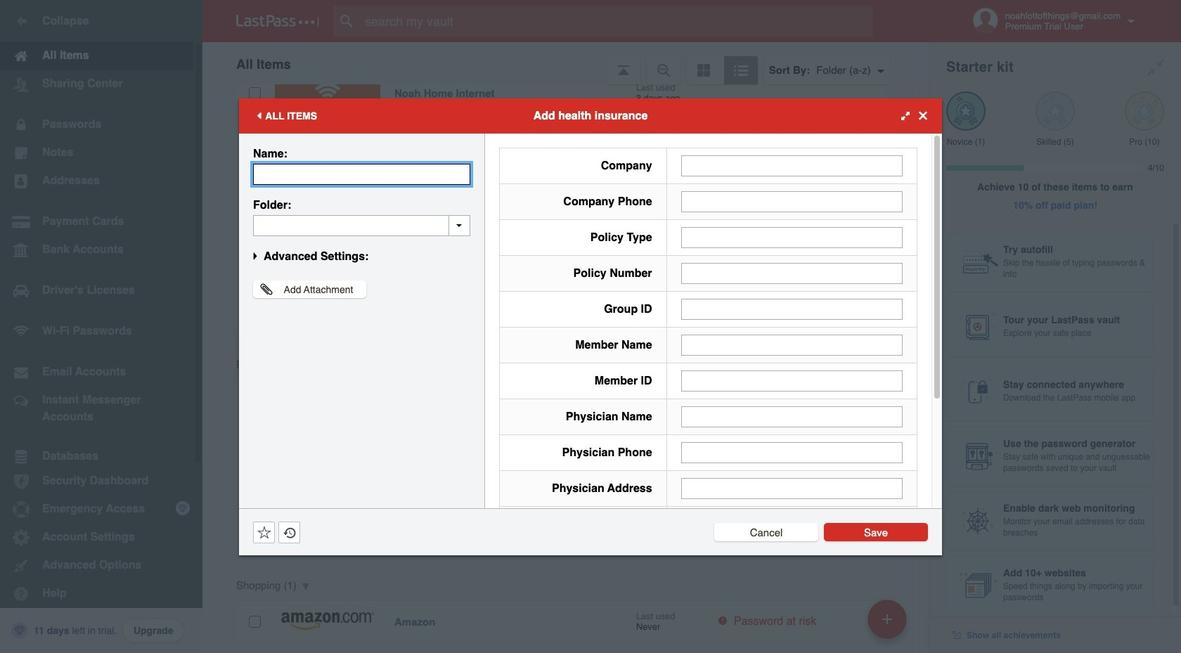 Task type: vqa. For each thing, say whether or not it's contained in the screenshot.
New item icon
yes



Task type: locate. For each thing, give the bounding box(es) containing it.
lastpass image
[[236, 15, 319, 27]]

None text field
[[253, 215, 470, 236], [681, 298, 903, 320], [681, 478, 903, 499], [253, 215, 470, 236], [681, 298, 903, 320], [681, 478, 903, 499]]

dialog
[[239, 98, 942, 644]]

None text field
[[681, 155, 903, 176], [253, 163, 470, 185], [681, 191, 903, 212], [681, 227, 903, 248], [681, 263, 903, 284], [681, 334, 903, 355], [681, 370, 903, 391], [681, 406, 903, 427], [681, 442, 903, 463], [681, 155, 903, 176], [253, 163, 470, 185], [681, 191, 903, 212], [681, 227, 903, 248], [681, 263, 903, 284], [681, 334, 903, 355], [681, 370, 903, 391], [681, 406, 903, 427], [681, 442, 903, 463]]

vault options navigation
[[202, 42, 929, 84]]



Task type: describe. For each thing, give the bounding box(es) containing it.
new item image
[[882, 614, 892, 624]]

search my vault text field
[[333, 6, 895, 37]]

Search search field
[[333, 6, 895, 37]]

new item navigation
[[863, 596, 915, 653]]

main navigation navigation
[[0, 0, 202, 653]]



